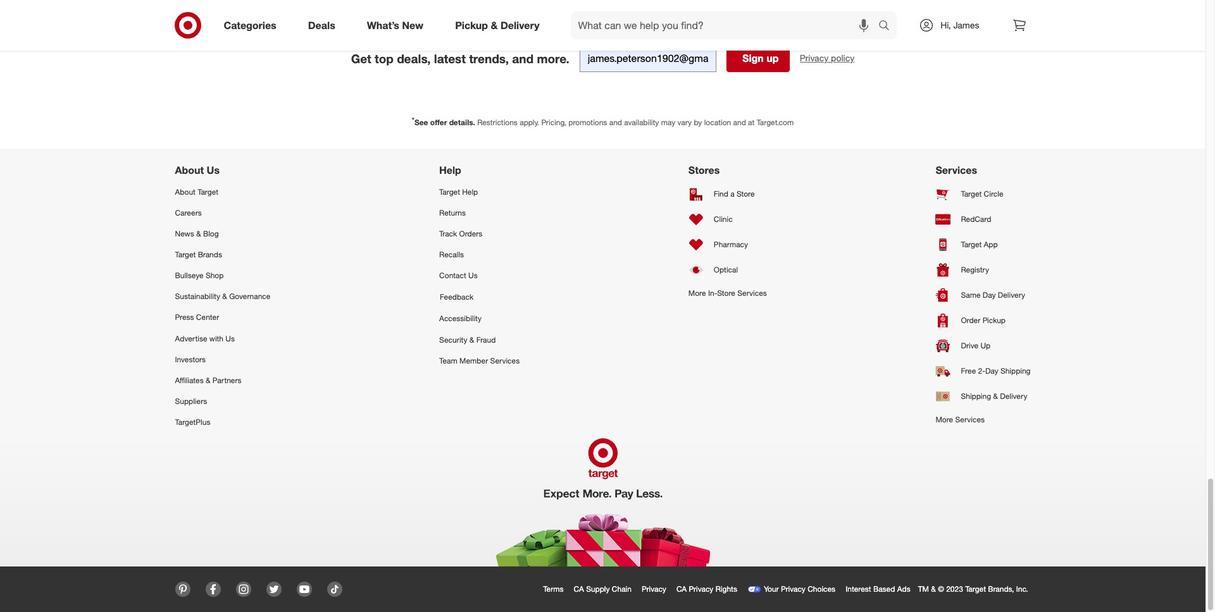 Task type: describe. For each thing, give the bounding box(es) containing it.
search button
[[873, 11, 903, 42]]

delivery for shipping & delivery
[[1000, 392, 1028, 401]]

target circle link
[[936, 181, 1031, 207]]

target for target circle
[[961, 189, 982, 199]]

services up target circle
[[936, 164, 977, 176]]

deals link
[[297, 11, 351, 39]]

target down about us
[[198, 187, 218, 197]]

your
[[764, 585, 779, 595]]

contact
[[439, 271, 466, 281]]

services down shipping & delivery link
[[955, 415, 985, 424]]

suppliers
[[175, 397, 207, 406]]

store for in-
[[717, 288, 735, 298]]

up
[[767, 52, 779, 65]]

& for shipping
[[993, 392, 998, 401]]

ads
[[897, 585, 911, 595]]

availability
[[624, 118, 659, 128]]

target: expect more. pay less. image
[[425, 433, 781, 567]]

tm & © 2023 target brands, inc.
[[918, 585, 1028, 595]]

privacy inside 'link'
[[781, 585, 806, 595]]

top
[[375, 51, 394, 66]]

*
[[412, 116, 415, 124]]

what's
[[367, 19, 399, 31]]

shop
[[206, 271, 224, 281]]

recalls link
[[439, 244, 520, 265]]

search
[[873, 20, 903, 33]]

registry link
[[936, 257, 1031, 283]]

privacy policy link
[[800, 52, 855, 65]]

team
[[439, 356, 457, 366]]

free
[[961, 367, 976, 376]]

your privacy choices
[[764, 585, 836, 595]]

& for sustainability
[[222, 292, 227, 301]]

bullseye shop
[[175, 271, 224, 281]]

your privacy choices link
[[745, 583, 843, 598]]

more services link
[[936, 409, 1031, 430]]

news & blog link
[[175, 223, 271, 244]]

ca supply chain
[[574, 585, 632, 595]]

order pickup
[[961, 316, 1006, 325]]

circle
[[984, 189, 1004, 199]]

what's new
[[367, 19, 424, 31]]

bullseye
[[175, 271, 204, 281]]

hi,
[[941, 20, 951, 30]]

investors
[[175, 355, 206, 364]]

returns link
[[439, 202, 520, 223]]

us for contact us
[[468, 271, 478, 281]]

sustainability
[[175, 292, 220, 301]]

about for about us
[[175, 164, 204, 176]]

inc.
[[1016, 585, 1028, 595]]

careers link
[[175, 202, 271, 223]]

0 vertical spatial help
[[439, 164, 461, 176]]

2023
[[946, 585, 963, 595]]

pickup & delivery
[[455, 19, 540, 31]]

about for about target
[[175, 187, 196, 197]]

apply.
[[520, 118, 539, 128]]

contact us link
[[439, 265, 520, 286]]

2 vertical spatial us
[[226, 334, 235, 343]]

brands,
[[988, 585, 1014, 595]]

new
[[402, 19, 424, 31]]

james
[[954, 20, 980, 30]]

privacy policy
[[800, 53, 855, 64]]

shipping & delivery
[[961, 392, 1028, 401]]

security
[[439, 335, 467, 345]]

location
[[704, 118, 731, 128]]

order pickup link
[[936, 308, 1031, 333]]

target for target help
[[439, 187, 460, 197]]

feedback button
[[439, 286, 520, 309]]

partners
[[213, 376, 242, 385]]

a
[[731, 189, 735, 199]]

policy
[[831, 53, 855, 64]]

registry
[[961, 265, 989, 275]]

targetplus
[[175, 418, 210, 427]]

affiliates & partners link
[[175, 370, 271, 391]]

affiliates
[[175, 376, 204, 385]]

supply
[[586, 585, 610, 595]]

* see offer details. restrictions apply. pricing, promotions and availability may vary by location and at target.com
[[412, 116, 794, 128]]

target for target app
[[961, 240, 982, 249]]

delivery for same day delivery
[[998, 291, 1025, 300]]

terms link
[[541, 583, 571, 598]]

1 vertical spatial help
[[462, 187, 478, 197]]

about us
[[175, 164, 220, 176]]

chain
[[612, 585, 632, 595]]

details.
[[449, 118, 475, 128]]

press center
[[175, 313, 219, 322]]

press
[[175, 313, 194, 322]]

terms
[[543, 585, 564, 595]]

find
[[714, 189, 729, 199]]

target right the "2023"
[[965, 585, 986, 595]]

ca for ca privacy rights
[[677, 585, 687, 595]]

target brands link
[[175, 244, 271, 265]]

at
[[748, 118, 755, 128]]

hi, james
[[941, 20, 980, 30]]

see
[[415, 118, 428, 128]]

more for more services
[[936, 415, 953, 424]]

find a store link
[[689, 181, 767, 207]]

same day delivery link
[[936, 283, 1031, 308]]

feedback
[[440, 293, 474, 302]]

advertise with us link
[[175, 328, 271, 349]]

get
[[351, 51, 371, 66]]

get top deals, latest trends, and more.
[[351, 51, 570, 66]]

more for more in-store services
[[689, 288, 706, 298]]

1 vertical spatial shipping
[[961, 392, 991, 401]]

drive
[[961, 341, 979, 351]]

investors link
[[175, 349, 271, 370]]

sign up
[[742, 52, 779, 65]]

target app
[[961, 240, 998, 249]]

privacy right chain
[[642, 585, 666, 595]]

store for a
[[737, 189, 755, 199]]

& for news
[[196, 229, 201, 239]]



Task type: locate. For each thing, give the bounding box(es) containing it.
1 horizontal spatial ca
[[677, 585, 687, 595]]

2 ca from the left
[[677, 585, 687, 595]]

about up about target
[[175, 164, 204, 176]]

& left blog
[[196, 229, 201, 239]]

services
[[936, 164, 977, 176], [738, 288, 767, 298], [490, 356, 520, 366], [955, 415, 985, 424]]

1 ca from the left
[[574, 585, 584, 595]]

1 about from the top
[[175, 164, 204, 176]]

delivery down free 2-day shipping
[[1000, 392, 1028, 401]]

0 horizontal spatial ca
[[574, 585, 584, 595]]

more services
[[936, 415, 985, 424]]

us up "about target" link on the left top of page
[[207, 164, 220, 176]]

drive up link
[[936, 333, 1031, 359]]

deals,
[[397, 51, 431, 66]]

0 horizontal spatial pickup
[[455, 19, 488, 31]]

1 horizontal spatial shipping
[[1001, 367, 1031, 376]]

more left the in-
[[689, 288, 706, 298]]

delivery
[[501, 19, 540, 31], [998, 291, 1025, 300], [1000, 392, 1028, 401]]

target help
[[439, 187, 478, 197]]

privacy left policy
[[800, 53, 829, 64]]

track orders link
[[439, 223, 520, 244]]

1 vertical spatial delivery
[[998, 291, 1025, 300]]

based
[[873, 585, 895, 595]]

order
[[961, 316, 981, 325]]

sustainability & governance link
[[175, 286, 271, 307]]

services down 'fraud'
[[490, 356, 520, 366]]

ca left supply
[[574, 585, 584, 595]]

& up trends,
[[491, 19, 498, 31]]

target circle
[[961, 189, 1004, 199]]

free 2-day shipping
[[961, 367, 1031, 376]]

pickup right order
[[983, 316, 1006, 325]]

clinic link
[[689, 207, 767, 232]]

center
[[196, 313, 219, 322]]

1 vertical spatial about
[[175, 187, 196, 197]]

day right free
[[985, 367, 999, 376]]

target left circle on the top right of page
[[961, 189, 982, 199]]

0 horizontal spatial help
[[439, 164, 461, 176]]

1 horizontal spatial help
[[462, 187, 478, 197]]

team member services link
[[439, 351, 520, 371]]

0 horizontal spatial store
[[717, 288, 735, 298]]

target
[[198, 187, 218, 197], [439, 187, 460, 197], [961, 189, 982, 199], [961, 240, 982, 249], [175, 250, 196, 260], [965, 585, 986, 595]]

redcard link
[[936, 207, 1031, 232]]

deals
[[308, 19, 335, 31]]

accessibility link
[[439, 309, 520, 330]]

pickup up get top deals, latest trends, and more.
[[455, 19, 488, 31]]

and left availability
[[609, 118, 622, 128]]

about up careers
[[175, 187, 196, 197]]

restrictions
[[477, 118, 518, 128]]

1 vertical spatial store
[[717, 288, 735, 298]]

up
[[981, 341, 991, 351]]

ca
[[574, 585, 584, 595], [677, 585, 687, 595]]

team member services
[[439, 356, 520, 366]]

0 vertical spatial day
[[983, 291, 996, 300]]

2 horizontal spatial and
[[733, 118, 746, 128]]

0 vertical spatial more
[[689, 288, 706, 298]]

more.
[[537, 51, 570, 66]]

1 vertical spatial pickup
[[983, 316, 1006, 325]]

us right the contact
[[468, 271, 478, 281]]

about target link
[[175, 181, 271, 202]]

target help link
[[439, 181, 520, 202]]

us for about us
[[207, 164, 220, 176]]

& for security
[[470, 335, 474, 345]]

& down free 2-day shipping
[[993, 392, 998, 401]]

find a store
[[714, 189, 755, 199]]

delivery up "order pickup"
[[998, 291, 1025, 300]]

contact us
[[439, 271, 478, 281]]

affiliates & partners
[[175, 376, 242, 385]]

target for target brands
[[175, 250, 196, 260]]

delivery up trends,
[[501, 19, 540, 31]]

help up returns link
[[462, 187, 478, 197]]

accessibility
[[439, 314, 482, 324]]

0 vertical spatial shipping
[[1001, 367, 1031, 376]]

app
[[984, 240, 998, 249]]

free 2-day shipping link
[[936, 359, 1031, 384]]

1 horizontal spatial pickup
[[983, 316, 1006, 325]]

services down the optical link at the right of page
[[738, 288, 767, 298]]

target down news
[[175, 250, 196, 260]]

target left app at the right of the page
[[961, 240, 982, 249]]

2 vertical spatial delivery
[[1000, 392, 1028, 401]]

0 horizontal spatial shipping
[[961, 392, 991, 401]]

by
[[694, 118, 702, 128]]

ca right privacy link
[[677, 585, 687, 595]]

returns
[[439, 208, 466, 218]]

promotions
[[569, 118, 607, 128]]

1 vertical spatial more
[[936, 415, 953, 424]]

privacy left rights in the bottom of the page
[[689, 585, 714, 595]]

fraud
[[476, 335, 496, 345]]

2 horizontal spatial us
[[468, 271, 478, 281]]

& for pickup
[[491, 19, 498, 31]]

& right affiliates
[[206, 376, 210, 385]]

pickup
[[455, 19, 488, 31], [983, 316, 1006, 325]]

1 vertical spatial us
[[468, 271, 478, 281]]

delivery for pickup & delivery
[[501, 19, 540, 31]]

and left at
[[733, 118, 746, 128]]

0 horizontal spatial and
[[512, 51, 534, 66]]

help up target help
[[439, 164, 461, 176]]

in-
[[708, 288, 717, 298]]

more in-store services
[[689, 288, 767, 298]]

& left © on the right bottom of the page
[[931, 585, 936, 595]]

target up returns
[[439, 187, 460, 197]]

and left "more."
[[512, 51, 534, 66]]

news
[[175, 229, 194, 239]]

privacy link
[[639, 583, 674, 598]]

0 vertical spatial store
[[737, 189, 755, 199]]

shipping up more services link
[[961, 392, 991, 401]]

0 vertical spatial delivery
[[501, 19, 540, 31]]

ca privacy rights link
[[674, 583, 745, 598]]

& left 'fraud'
[[470, 335, 474, 345]]

& for affiliates
[[206, 376, 210, 385]]

store inside 'link'
[[737, 189, 755, 199]]

2 about from the top
[[175, 187, 196, 197]]

0 horizontal spatial us
[[207, 164, 220, 176]]

categories link
[[213, 11, 292, 39]]

optical link
[[689, 257, 767, 283]]

careers
[[175, 208, 202, 218]]

store right 'a'
[[737, 189, 755, 199]]

sign up button
[[727, 45, 790, 72]]

with
[[209, 334, 223, 343]]

sustainability & governance
[[175, 292, 271, 301]]

clinic
[[714, 215, 733, 224]]

redcard
[[961, 215, 991, 224]]

privacy right "your"
[[781, 585, 806, 595]]

shipping
[[1001, 367, 1031, 376], [961, 392, 991, 401]]

track
[[439, 229, 457, 239]]

1 vertical spatial day
[[985, 367, 999, 376]]

offer
[[430, 118, 447, 128]]

ca supply chain link
[[571, 583, 639, 598]]

1 horizontal spatial us
[[226, 334, 235, 343]]

trends,
[[469, 51, 509, 66]]

What can we help you find? suggestions appear below search field
[[571, 11, 882, 39]]

& down bullseye shop link at the top left
[[222, 292, 227, 301]]

targetplus link
[[175, 412, 271, 433]]

0 horizontal spatial more
[[689, 288, 706, 298]]

what's new link
[[356, 11, 439, 39]]

about target
[[175, 187, 218, 197]]

shipping up shipping & delivery
[[1001, 367, 1031, 376]]

may
[[661, 118, 676, 128]]

suppliers link
[[175, 391, 271, 412]]

2-
[[978, 367, 986, 376]]

more down shipping & delivery link
[[936, 415, 953, 424]]

day right same
[[983, 291, 996, 300]]

ca for ca supply chain
[[574, 585, 584, 595]]

1 horizontal spatial and
[[609, 118, 622, 128]]

pharmacy link
[[689, 232, 767, 257]]

0 vertical spatial pickup
[[455, 19, 488, 31]]

1 horizontal spatial more
[[936, 415, 953, 424]]

security & fraud link
[[439, 330, 520, 351]]

us right with
[[226, 334, 235, 343]]

0 vertical spatial about
[[175, 164, 204, 176]]

tm
[[918, 585, 929, 595]]

1 horizontal spatial store
[[737, 189, 755, 199]]

0 vertical spatial us
[[207, 164, 220, 176]]

store down the optical link at the right of page
[[717, 288, 735, 298]]

track orders
[[439, 229, 483, 239]]

& for tm
[[931, 585, 936, 595]]

more in-store services link
[[689, 283, 767, 304]]

None text field
[[580, 45, 716, 72]]



Task type: vqa. For each thing, say whether or not it's contained in the screenshot.
'bullseye shop'
yes



